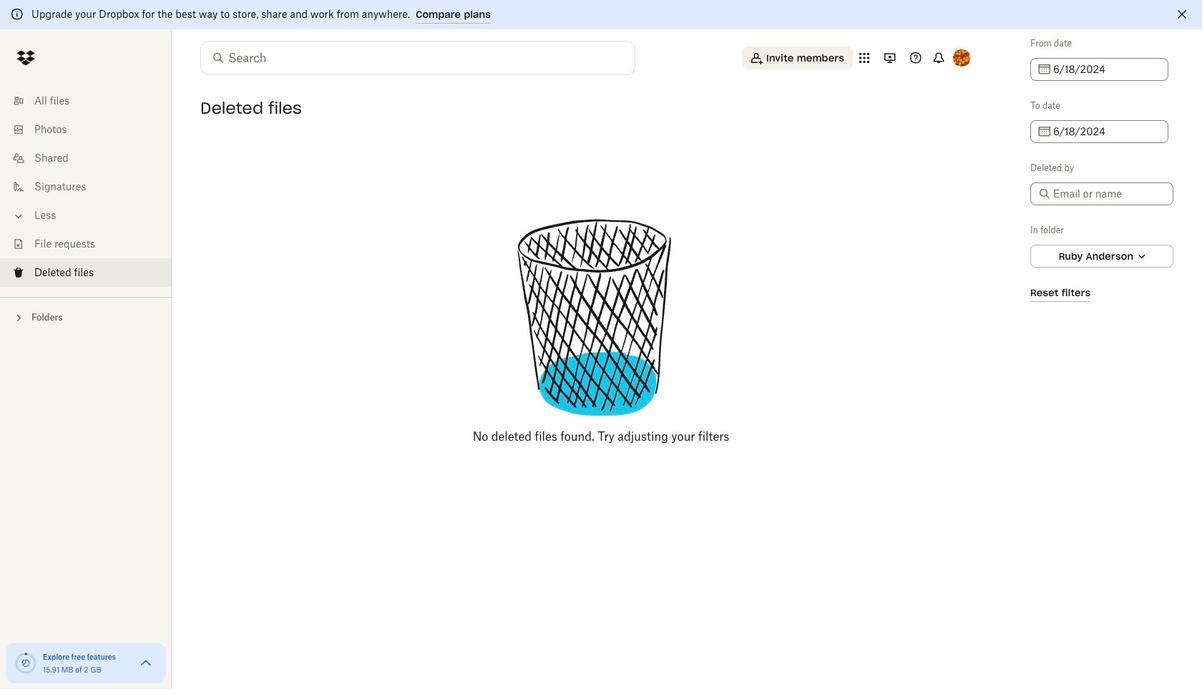 Task type: vqa. For each thing, say whether or not it's contained in the screenshot.
the features to the middle
no



Task type: describe. For each thing, give the bounding box(es) containing it.
Email or name text field
[[1053, 186, 1165, 202]]

account menu image
[[953, 49, 970, 67]]



Task type: locate. For each thing, give the bounding box(es) containing it.
dropbox image
[[11, 44, 40, 72]]

quota usage image
[[14, 652, 37, 675]]

Search in folder "Dropbox" text field
[[228, 49, 605, 67]]

None text field
[[1053, 62, 1160, 77]]

list
[[0, 78, 172, 297]]

less image
[[11, 209, 26, 223]]

quota usage progress bar
[[14, 652, 37, 675]]

None text field
[[1053, 124, 1160, 140]]

list item
[[0, 258, 172, 287]]

alert
[[0, 0, 1202, 29]]



